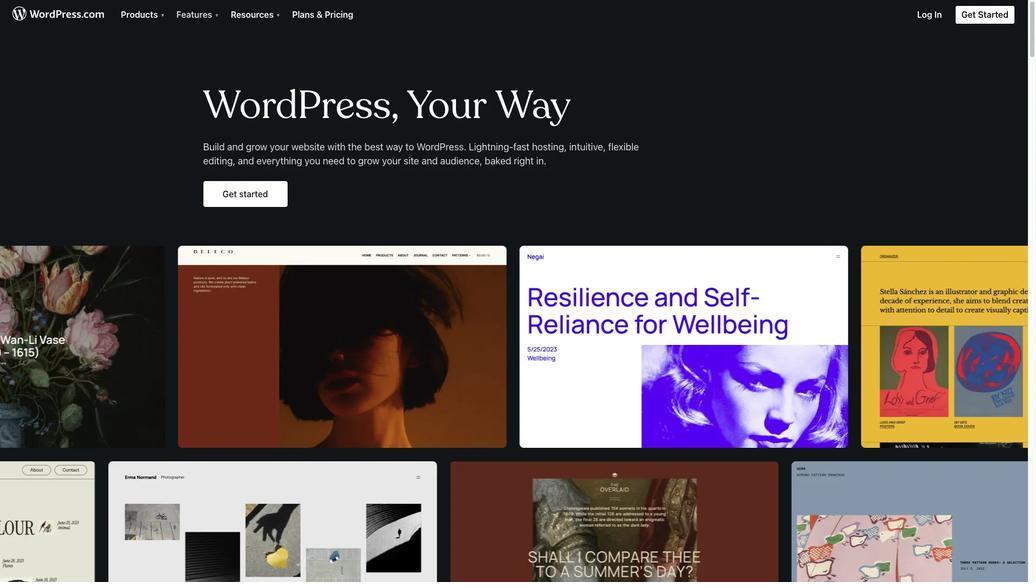 Task type: locate. For each thing, give the bounding box(es) containing it.
intuitive,
[[569, 141, 606, 153]]

1 vertical spatial get
[[223, 189, 237, 199]]

to down the
[[347, 155, 356, 167]]

1 horizontal spatial get
[[962, 10, 976, 19]]

need
[[323, 155, 345, 167]]

get inside wordpress.com element
[[962, 10, 976, 19]]

1 vertical spatial to
[[347, 155, 356, 167]]

get left started
[[223, 189, 237, 199]]

get
[[962, 10, 976, 19], [223, 189, 237, 199]]

theme ueno image
[[789, 462, 1036, 583]]

best
[[364, 141, 384, 153]]

everything
[[257, 155, 302, 167]]

plans & pricing
[[292, 10, 353, 19]]

wordpress.com element
[[0, 0, 1028, 31]]

log in link
[[911, 0, 949, 24]]

grow
[[246, 141, 267, 153], [358, 155, 380, 167]]

0 vertical spatial get
[[962, 10, 976, 19]]

1 horizontal spatial grow
[[358, 155, 380, 167]]

fast
[[513, 141, 530, 153]]

wordpress,
[[203, 81, 399, 131]]

features
[[176, 10, 214, 19]]

flexible
[[608, 141, 639, 153]]

audience,
[[440, 155, 482, 167]]

log
[[917, 10, 932, 19]]

0 horizontal spatial to
[[347, 155, 356, 167]]

1 vertical spatial grow
[[358, 155, 380, 167]]

with
[[327, 141, 346, 153]]

to
[[406, 141, 414, 153], [347, 155, 356, 167]]

0 horizontal spatial get
[[223, 189, 237, 199]]

your up everything
[[270, 141, 289, 153]]

0 horizontal spatial your
[[270, 141, 289, 153]]

get started
[[962, 10, 1009, 19]]

get left "started"
[[962, 10, 976, 19]]

in.
[[536, 155, 546, 167]]

hosting,
[[532, 141, 567, 153]]

your
[[270, 141, 289, 153], [382, 155, 401, 167]]

1 vertical spatial your
[[382, 155, 401, 167]]

site
[[404, 155, 419, 167]]

grow up everything
[[246, 141, 267, 153]]

0 vertical spatial grow
[[246, 141, 267, 153]]

get started link
[[203, 181, 287, 207]]

grow down best
[[358, 155, 380, 167]]

and
[[227, 141, 243, 153], [238, 155, 254, 167], [422, 155, 438, 167]]

and right editing,
[[238, 155, 254, 167]]

0 vertical spatial to
[[406, 141, 414, 153]]

to up site
[[406, 141, 414, 153]]

theme erma image
[[106, 462, 434, 583]]

0 vertical spatial your
[[270, 141, 289, 153]]

your way
[[407, 81, 571, 131]]

lightning-
[[469, 141, 513, 153]]

wordpress.
[[417, 141, 466, 153]]

your down 'way'
[[382, 155, 401, 167]]

1 horizontal spatial your
[[382, 155, 401, 167]]



Task type: vqa. For each thing, say whether or not it's contained in the screenshot.
Likes inside the Likes 0
no



Task type: describe. For each thing, give the bounding box(es) containing it.
website
[[291, 141, 325, 153]]

plans & pricing link
[[286, 0, 360, 24]]

started
[[239, 189, 268, 199]]

get for get started
[[223, 189, 237, 199]]

wordpress, your way
[[203, 81, 571, 131]]

theme negai image
[[523, 246, 852, 449]]

theme organizer image
[[865, 246, 1036, 449]]

get started
[[223, 189, 268, 199]]

build
[[203, 141, 225, 153]]

wordpress.com logo image
[[12, 5, 104, 24]]

right
[[514, 155, 534, 167]]

get started link
[[949, 0, 1028, 24]]

theme beleco image
[[182, 246, 510, 449]]

plans
[[292, 10, 314, 19]]

and right site
[[422, 155, 438, 167]]

editing,
[[203, 155, 235, 167]]

in
[[935, 10, 942, 19]]

way
[[386, 141, 403, 153]]

baked
[[485, 155, 511, 167]]

resources button
[[224, 0, 286, 24]]

resources
[[231, 10, 276, 19]]

products
[[121, 10, 160, 19]]

the
[[348, 141, 362, 153]]

features button
[[170, 0, 224, 24]]

you
[[305, 155, 320, 167]]

theme covr image
[[0, 246, 169, 449]]

pricing
[[325, 10, 353, 19]]

build and grow your website with the best way to wordpress. lightning-fast hosting, intuitive, flexible editing, and everything you need to grow your site and audience, baked right in.
[[203, 141, 639, 167]]

log in
[[917, 10, 942, 19]]

&
[[317, 10, 323, 19]]

theme luminance image
[[0, 462, 93, 583]]

and up editing,
[[227, 141, 243, 153]]

0 horizontal spatial grow
[[246, 141, 267, 153]]

theme overlaid image
[[448, 462, 776, 583]]

1 horizontal spatial to
[[406, 141, 414, 153]]

started
[[978, 10, 1009, 19]]

get for get started
[[962, 10, 976, 19]]

wordpress.com navigation menu menu
[[0, 0, 1028, 583]]

products button
[[114, 0, 170, 24]]



